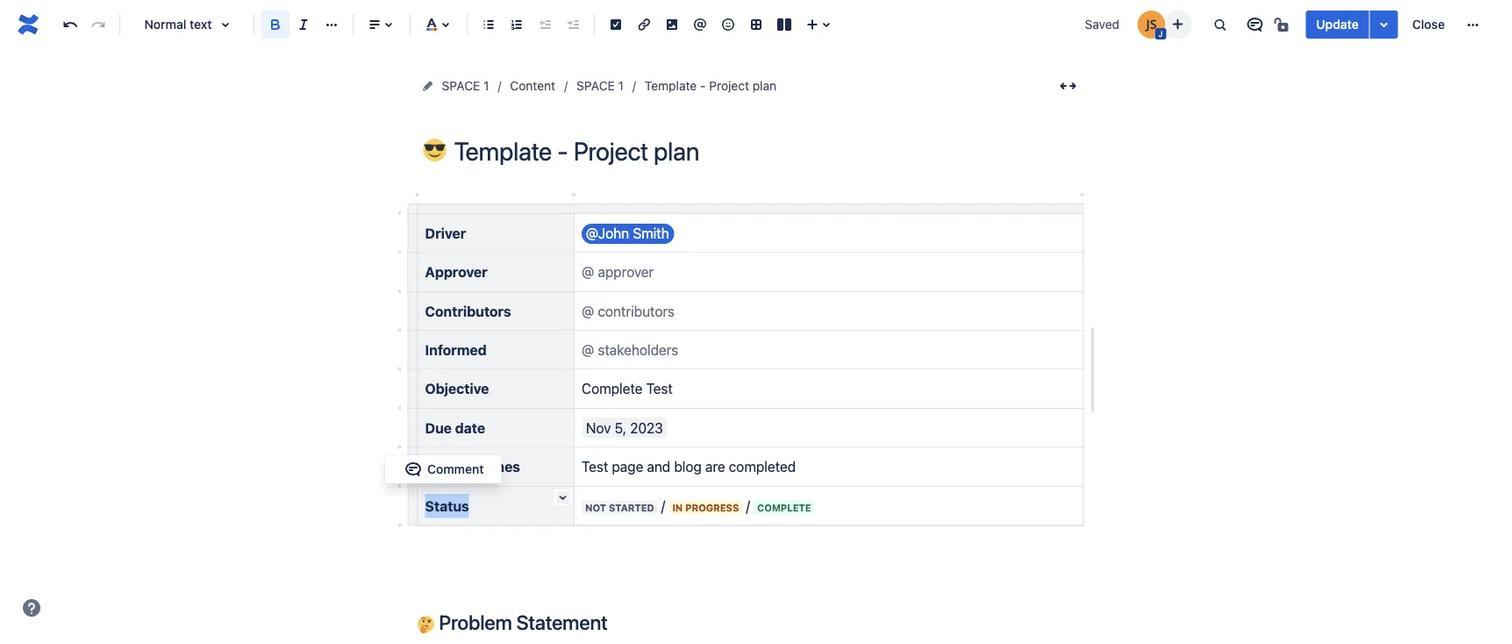 Task type: vqa. For each thing, say whether or not it's contained in the screenshot.
Update
yes



Task type: describe. For each thing, give the bounding box(es) containing it.
comment
[[427, 462, 484, 476]]

informed
[[425, 341, 487, 358]]

make page full-width image
[[1058, 75, 1079, 97]]

date
[[455, 419, 485, 436]]

content link
[[510, 75, 555, 97]]

problem statement
[[435, 611, 608, 634]]

project
[[709, 79, 749, 93]]

completed
[[729, 458, 796, 475]]

problem
[[439, 611, 512, 634]]

and
[[647, 458, 670, 475]]

key
[[425, 458, 450, 475]]

saved
[[1085, 17, 1119, 32]]

0 horizontal spatial test
[[582, 458, 608, 475]]

complete test
[[582, 380, 673, 397]]

close button
[[1402, 11, 1455, 39]]

add image, video, or file image
[[661, 14, 683, 35]]

2 space 1 from the left
[[576, 79, 624, 93]]

text
[[190, 17, 212, 32]]

blog
[[674, 458, 702, 475]]

:thinking: image
[[417, 616, 435, 633]]

bold ⌘b image
[[265, 14, 286, 35]]

outdent ⇧tab image
[[534, 14, 555, 35]]

action item image
[[605, 14, 626, 35]]

not
[[585, 502, 606, 513]]

due date
[[425, 419, 485, 436]]

link image
[[633, 14, 654, 35]]

complete
[[757, 502, 811, 513]]

driver
[[425, 225, 466, 241]]

emoji image
[[718, 14, 739, 35]]

not started / in progress / complete
[[585, 497, 811, 514]]

comment image
[[403, 459, 424, 480]]

content
[[510, 79, 555, 93]]

layouts image
[[774, 14, 795, 35]]

outcomes
[[453, 458, 520, 475]]

test page and blog are completed
[[582, 458, 796, 475]]

bullet list ⌘⇧8 image
[[478, 14, 499, 35]]

comment icon image
[[1244, 14, 1265, 35]]

no restrictions image
[[1272, 14, 1293, 35]]

numbered list ⌘⇧7 image
[[506, 14, 527, 35]]

more formatting image
[[321, 14, 342, 35]]

invite to edit image
[[1167, 14, 1188, 35]]

help image
[[21, 597, 42, 618]]

nov 5, 2023
[[586, 419, 663, 436]]

italic ⌘i image
[[293, 14, 314, 35]]

objective
[[425, 380, 489, 397]]

smith
[[633, 225, 669, 241]]

1 for 1st space 1 link
[[483, 79, 489, 93]]

:sunglasses: image
[[423, 139, 446, 161]]

normal text
[[144, 17, 212, 32]]

due
[[425, 419, 452, 436]]

Main content area, start typing to enter text. text field
[[407, 191, 1096, 643]]

move this page image
[[421, 79, 435, 93]]

:thinking: image
[[417, 616, 435, 633]]

1 horizontal spatial test
[[646, 380, 673, 397]]

space for 2nd space 1 link from left
[[576, 79, 615, 93]]

template - project plan link
[[645, 75, 777, 97]]

1 space 1 from the left
[[442, 79, 489, 93]]

2 / from the left
[[746, 497, 750, 514]]



Task type: locate. For each thing, give the bounding box(es) containing it.
space 1 link down action item "icon"
[[576, 75, 624, 97]]

page
[[612, 458, 643, 475]]

update
[[1316, 17, 1359, 32]]

2 1 from the left
[[618, 79, 624, 93]]

template
[[645, 79, 697, 93]]

space 1 down action item "icon"
[[576, 79, 624, 93]]

test left page
[[582, 458, 608, 475]]

1 horizontal spatial space 1
[[576, 79, 624, 93]]

1 horizontal spatial 1
[[618, 79, 624, 93]]

1 vertical spatial test
[[582, 458, 608, 475]]

nov
[[586, 419, 611, 436]]

2 space 1 link from the left
[[576, 75, 624, 97]]

normal
[[144, 17, 186, 32]]

0 vertical spatial test
[[646, 380, 673, 397]]

1 left template
[[618, 79, 624, 93]]

template - project plan
[[645, 79, 777, 93]]

1 1 from the left
[[483, 79, 489, 93]]

space 1
[[442, 79, 489, 93], [576, 79, 624, 93]]

1 for 2nd space 1 link from left
[[618, 79, 624, 93]]

0 horizontal spatial space
[[442, 79, 480, 93]]

5,
[[615, 419, 626, 436]]

key outcomes
[[425, 458, 520, 475]]

more image
[[1462, 14, 1483, 35]]

space right content
[[576, 79, 615, 93]]

1 horizontal spatial space 1 link
[[576, 75, 624, 97]]

-
[[700, 79, 706, 93]]

space for 1st space 1 link
[[442, 79, 480, 93]]

0 horizontal spatial space 1 link
[[442, 75, 489, 97]]

space
[[442, 79, 480, 93], [576, 79, 615, 93]]

0 horizontal spatial /
[[661, 497, 665, 514]]

indent tab image
[[562, 14, 583, 35]]

undo ⌘z image
[[60, 14, 81, 35]]

space 1 link
[[442, 75, 489, 97], [576, 75, 624, 97]]

:sunglasses: image
[[423, 139, 446, 161]]

2 space from the left
[[576, 79, 615, 93]]

plan
[[753, 79, 777, 93]]

mention image
[[690, 14, 711, 35]]

align left image
[[364, 14, 385, 35]]

space 1 link right the move this page icon
[[442, 75, 489, 97]]

adjust update settings image
[[1374, 14, 1395, 35]]

confluence image
[[14, 11, 42, 39], [14, 11, 42, 39]]

john smith image
[[1137, 11, 1165, 39]]

1 space from the left
[[442, 79, 480, 93]]

1 horizontal spatial space
[[576, 79, 615, 93]]

space right the move this page icon
[[442, 79, 480, 93]]

complete
[[582, 380, 643, 397]]

Give this page a title text field
[[454, 137, 1084, 166]]

table image
[[746, 14, 767, 35]]

1
[[483, 79, 489, 93], [618, 79, 624, 93]]

space 1 right the move this page icon
[[442, 79, 489, 93]]

are
[[705, 458, 725, 475]]

@john
[[586, 225, 629, 241]]

close
[[1412, 17, 1445, 32]]

test
[[646, 380, 673, 397], [582, 458, 608, 475]]

/
[[661, 497, 665, 514], [746, 497, 750, 514]]

normal text button
[[127, 5, 247, 44]]

@john smith
[[586, 225, 669, 241]]

in
[[672, 502, 683, 513]]

test up 2023
[[646, 380, 673, 397]]

started
[[609, 502, 654, 513]]

contributors
[[425, 303, 511, 319]]

/ right progress on the left
[[746, 497, 750, 514]]

comment button
[[392, 459, 494, 480]]

approver
[[425, 264, 487, 280]]

1 / from the left
[[661, 497, 665, 514]]

/ left in
[[661, 497, 665, 514]]

1 left content
[[483, 79, 489, 93]]

1 space 1 link from the left
[[442, 75, 489, 97]]

progress
[[685, 502, 739, 513]]

statement
[[516, 611, 608, 634]]

redo ⌘⇧z image
[[88, 14, 109, 35]]

status
[[425, 497, 469, 514]]

0 horizontal spatial space 1
[[442, 79, 489, 93]]

0 horizontal spatial 1
[[483, 79, 489, 93]]

update button
[[1306, 11, 1369, 39]]

2023
[[630, 419, 663, 436]]

find and replace image
[[1209, 14, 1230, 35]]

1 horizontal spatial /
[[746, 497, 750, 514]]



